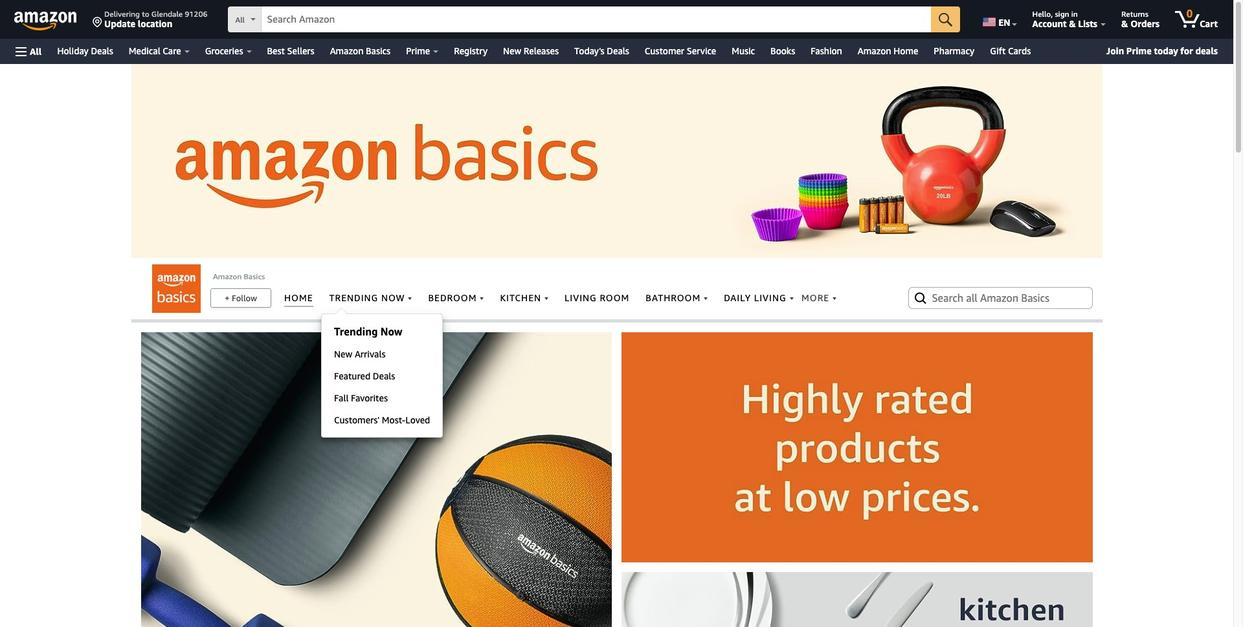 Task type: describe. For each thing, give the bounding box(es) containing it.
new releases link
[[495, 42, 566, 60]]

account & lists
[[1032, 18, 1097, 29]]

& for returns
[[1121, 18, 1128, 29]]

to
[[142, 9, 149, 19]]

2 prime from the left
[[1126, 45, 1152, 56]]

medical care
[[129, 45, 181, 56]]

none submit inside all 'search field'
[[931, 6, 960, 32]]

releases
[[524, 45, 559, 56]]

for
[[1180, 45, 1193, 56]]

basics inside 'navigation' navigation
[[366, 45, 390, 56]]

update
[[104, 18, 135, 29]]

navigation navigation
[[0, 0, 1233, 64]]

groceries link
[[197, 42, 259, 60]]

home
[[894, 45, 918, 56]]

amazon basics inside 'navigation' navigation
[[330, 45, 390, 56]]

cards
[[1008, 45, 1031, 56]]

Search Amazon text field
[[262, 7, 931, 32]]

today's
[[574, 45, 604, 56]]

sellers
[[287, 45, 314, 56]]

medical
[[129, 45, 160, 56]]

0 horizontal spatial amazon
[[213, 272, 242, 282]]

today's deals
[[574, 45, 629, 56]]

0 horizontal spatial amazon basics
[[213, 272, 265, 282]]

all button
[[10, 39, 48, 64]]

delivering to glendale 91206 update location
[[104, 9, 207, 29]]

customer service
[[645, 45, 716, 56]]

all inside button
[[30, 46, 42, 57]]

hello,
[[1032, 9, 1053, 19]]

+ follow
[[225, 293, 257, 304]]

All search field
[[228, 6, 960, 34]]

holiday
[[57, 45, 89, 56]]

holiday deals
[[57, 45, 113, 56]]

91206
[[185, 9, 207, 19]]

service
[[687, 45, 716, 56]]

music
[[732, 45, 755, 56]]

books link
[[763, 42, 803, 60]]

glendale
[[151, 9, 183, 19]]

fashion
[[811, 45, 842, 56]]

registry
[[454, 45, 488, 56]]

amazon for amazon home link at the top right of the page
[[858, 45, 891, 56]]

en link
[[975, 3, 1023, 36]]

pharmacy
[[934, 45, 974, 56]]

prime link
[[398, 42, 446, 60]]

0
[[1187, 7, 1193, 20]]

deals
[[1195, 45, 1218, 56]]

pharmacy link
[[926, 42, 982, 60]]

amazon home link
[[850, 42, 926, 60]]

0 vertical spatial amazon basics link
[[322, 42, 398, 60]]

gift
[[990, 45, 1006, 56]]

fashion link
[[803, 42, 850, 60]]

customer
[[645, 45, 684, 56]]

gift cards link
[[982, 42, 1047, 60]]

account
[[1032, 18, 1067, 29]]

join prime today for deals link
[[1101, 43, 1223, 60]]



Task type: locate. For each thing, give the bounding box(es) containing it.
None submit
[[931, 6, 960, 32]]

join
[[1106, 45, 1124, 56]]

amazon home
[[858, 45, 918, 56]]

0 vertical spatial amazon basics
[[330, 45, 390, 56]]

care
[[163, 45, 181, 56]]

0 horizontal spatial basics
[[244, 272, 265, 282]]

search image
[[913, 291, 928, 306]]

basics up follow
[[244, 272, 265, 282]]

amazon basics
[[330, 45, 390, 56], [213, 272, 265, 282]]

& for account
[[1069, 18, 1076, 29]]

+ follow button
[[211, 289, 271, 308]]

1 horizontal spatial all
[[235, 15, 245, 25]]

in
[[1071, 9, 1078, 19]]

deals
[[91, 45, 113, 56], [607, 45, 629, 56]]

all down amazon image
[[30, 46, 42, 57]]

1 vertical spatial all
[[30, 46, 42, 57]]

holiday deals link
[[49, 42, 121, 60]]

follow
[[232, 293, 257, 304]]

1 vertical spatial basics
[[244, 272, 265, 282]]

hello, sign in
[[1032, 9, 1078, 19]]

amazon basics logo image
[[152, 265, 201, 313]]

amazon basics link right sellers
[[322, 42, 398, 60]]

prime
[[406, 45, 430, 56], [1126, 45, 1152, 56]]

customer service link
[[637, 42, 724, 60]]

2 horizontal spatial amazon
[[858, 45, 891, 56]]

en
[[998, 17, 1010, 28]]

sign
[[1055, 9, 1069, 19]]

Search all Amazon Basics search field
[[932, 287, 1071, 309]]

registry link
[[446, 42, 495, 60]]

&
[[1069, 18, 1076, 29], [1121, 18, 1128, 29]]

cart
[[1200, 18, 1218, 29]]

1 horizontal spatial prime
[[1126, 45, 1152, 56]]

groceries
[[205, 45, 243, 56]]

1 deals from the left
[[91, 45, 113, 56]]

1 vertical spatial amazon basics link
[[213, 272, 265, 282]]

deals inside holiday deals link
[[91, 45, 113, 56]]

amazon basics link up + follow
[[213, 272, 265, 282]]

prime right the join
[[1126, 45, 1152, 56]]

1 prime from the left
[[406, 45, 430, 56]]

new
[[503, 45, 521, 56]]

amazon basics up + follow
[[213, 272, 265, 282]]

basics
[[366, 45, 390, 56], [244, 272, 265, 282]]

1 horizontal spatial amazon
[[330, 45, 363, 56]]

lists
[[1078, 18, 1097, 29]]

amazon basics link
[[322, 42, 398, 60], [213, 272, 265, 282]]

0 horizontal spatial &
[[1069, 18, 1076, 29]]

all inside 'search field'
[[235, 15, 245, 25]]

0 horizontal spatial amazon basics link
[[213, 272, 265, 282]]

prime left registry
[[406, 45, 430, 56]]

returns
[[1121, 9, 1148, 19]]

& left orders
[[1121, 18, 1128, 29]]

location
[[138, 18, 172, 29]]

deals right the today's
[[607, 45, 629, 56]]

deals inside today's deals link
[[607, 45, 629, 56]]

1 horizontal spatial amazon basics
[[330, 45, 390, 56]]

1 horizontal spatial &
[[1121, 18, 1128, 29]]

music link
[[724, 42, 763, 60]]

best
[[267, 45, 285, 56]]

2 deals from the left
[[607, 45, 629, 56]]

new releases
[[503, 45, 559, 56]]

orders
[[1130, 18, 1159, 29]]

2 & from the left
[[1121, 18, 1128, 29]]

books
[[770, 45, 795, 56]]

deals for today's deals
[[607, 45, 629, 56]]

today's deals link
[[566, 42, 637, 60]]

today
[[1154, 45, 1178, 56]]

+
[[225, 293, 230, 304]]

join prime today for deals
[[1106, 45, 1218, 56]]

1 horizontal spatial basics
[[366, 45, 390, 56]]

deals for holiday deals
[[91, 45, 113, 56]]

deals right holiday
[[91, 45, 113, 56]]

returns & orders
[[1121, 9, 1159, 29]]

0 vertical spatial all
[[235, 15, 245, 25]]

best sellers
[[267, 45, 314, 56]]

amazon right sellers
[[330, 45, 363, 56]]

0 horizontal spatial all
[[30, 46, 42, 57]]

& left lists
[[1069, 18, 1076, 29]]

1 horizontal spatial amazon basics link
[[322, 42, 398, 60]]

delivering
[[104, 9, 140, 19]]

basics left the prime link
[[366, 45, 390, 56]]

1 & from the left
[[1069, 18, 1076, 29]]

medical care link
[[121, 42, 197, 60]]

best sellers link
[[259, 42, 322, 60]]

1 horizontal spatial deals
[[607, 45, 629, 56]]

amazon for the top amazon basics link
[[330, 45, 363, 56]]

amazon up +
[[213, 272, 242, 282]]

0 vertical spatial basics
[[366, 45, 390, 56]]

1 vertical spatial amazon basics
[[213, 272, 265, 282]]

0 horizontal spatial deals
[[91, 45, 113, 56]]

amazon basics right sellers
[[330, 45, 390, 56]]

amazon left home
[[858, 45, 891, 56]]

amazon
[[330, 45, 363, 56], [858, 45, 891, 56], [213, 272, 242, 282]]

amazon image
[[14, 12, 77, 31]]

all up groceries link
[[235, 15, 245, 25]]

0 horizontal spatial prime
[[406, 45, 430, 56]]

& inside returns & orders
[[1121, 18, 1128, 29]]

all
[[235, 15, 245, 25], [30, 46, 42, 57]]

gift cards
[[990, 45, 1031, 56]]



Task type: vqa. For each thing, say whether or not it's contained in the screenshot.
The Calico Critters Veggie Babies, Limited Edition Playset With 3 Collectible Figures And Costume Accessories image
no



